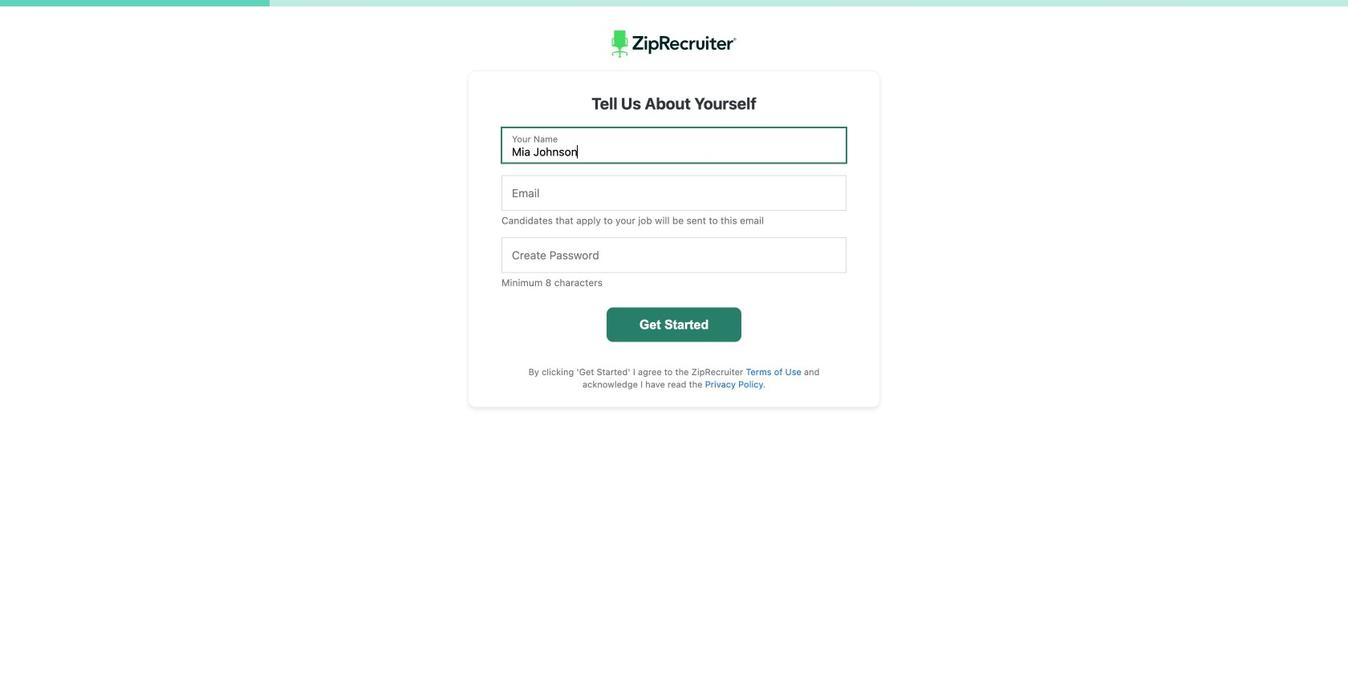 Task type: vqa. For each thing, say whether or not it's contained in the screenshot.
the Scrum Master Image
no



Task type: locate. For each thing, give the bounding box(es) containing it.
None email field
[[502, 175, 847, 211]]

None text field
[[502, 128, 847, 163]]

None password field
[[502, 238, 847, 273]]

ziprecruiter image
[[612, 31, 736, 58]]



